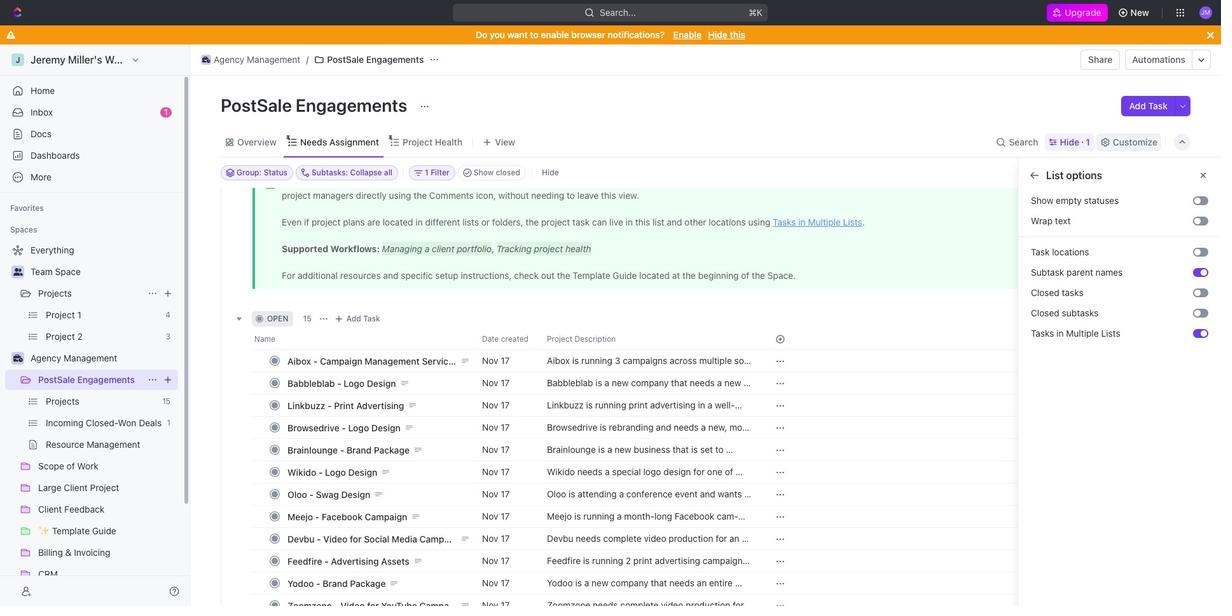 Task type: vqa. For each thing, say whether or not it's contained in the screenshot.


Task type: locate. For each thing, give the bounding box(es) containing it.
1 vertical spatial needs
[[1046, 195, 1073, 206]]

search...
[[600, 7, 636, 18]]

0 vertical spatial add
[[1129, 101, 1146, 111]]

assignment up subtasks: collapse all
[[329, 136, 379, 147]]

list options up more settings
[[1046, 221, 1094, 232]]

client feedback
[[38, 504, 105, 515]]

1 horizontal spatial in
[[1057, 328, 1064, 339]]

add task up the name dropdown button
[[347, 314, 380, 324]]

add up customize button
[[1129, 101, 1146, 111]]

advertising
[[356, 400, 404, 411], [331, 556, 379, 567]]

browsedrive for browsedrive is rebranding and needs a new, mod ern logo.
[[547, 422, 598, 433]]

0 horizontal spatial devbu
[[288, 534, 315, 545]]

add task button up customize button
[[1122, 96, 1176, 116]]

tree containing everything
[[5, 240, 178, 607]]

brand down feedfire - advertising assets
[[323, 579, 348, 589]]

design for browsedrive - logo design
[[371, 423, 401, 434]]

1 horizontal spatial task
[[1031, 247, 1050, 258]]

design up brainlounge - brand package link
[[371, 423, 401, 434]]

2 horizontal spatial task
[[1149, 101, 1168, 111]]

0 vertical spatial advertising
[[650, 400, 696, 411]]

campaign up babbleblab - logo design
[[320, 356, 362, 367]]

- down video
[[325, 556, 329, 567]]

0 vertical spatial agency management
[[214, 54, 300, 65]]

devbu - video for social media campaign link
[[284, 530, 472, 549]]

needs inside browsedrive is rebranding and needs a new, mod ern logo.
[[674, 422, 699, 433]]

of right the one
[[725, 467, 733, 478]]

wikido up their
[[547, 467, 575, 478]]

1 horizontal spatial client
[[64, 483, 88, 494]]

needs
[[636, 412, 661, 422], [674, 422, 699, 433], [578, 467, 603, 478], [576, 534, 601, 544], [565, 568, 590, 578], [670, 578, 695, 589]]

list options inside button
[[1046, 221, 1094, 232]]

oloo
[[288, 490, 307, 500]]

status
[[264, 168, 288, 177], [1173, 314, 1196, 323]]

closed up tasks
[[1031, 308, 1060, 319]]

incoming closed-won deals 1
[[46, 418, 170, 429]]

design up meejo - facebook campaign
[[341, 490, 371, 500]]

1 vertical spatial customize
[[1031, 170, 1082, 181]]

1 vertical spatial package
[[350, 579, 386, 589]]

0 horizontal spatial task
[[363, 314, 380, 324]]

show for show closed
[[474, 168, 494, 177]]

1 horizontal spatial postsale engagements link
[[311, 52, 427, 67]]

1 vertical spatial advertising
[[331, 556, 379, 567]]

scope of work link
[[38, 457, 176, 477]]

0 vertical spatial options
[[1067, 170, 1103, 181]]

1 horizontal spatial feedfire
[[547, 556, 581, 567]]

add task button up the name dropdown button
[[331, 312, 385, 327]]

production
[[669, 534, 714, 544]]

and inside browsedrive is rebranding and needs a new, mod ern logo.
[[656, 422, 671, 433]]

1 horizontal spatial hide
[[708, 29, 728, 40]]

more inside "dropdown button"
[[31, 172, 52, 183]]

customize up empty
[[1031, 170, 1082, 181]]

resource
[[46, 440, 84, 450]]

1 vertical spatial show
[[1031, 195, 1054, 206]]

closed for closed tasks
[[1031, 288, 1060, 298]]

1 horizontal spatial show
[[1031, 195, 1054, 206]]

0 vertical spatial needs
[[300, 136, 327, 147]]

0 vertical spatial brand
[[347, 445, 372, 456]]

0 horizontal spatial postsale engagements link
[[38, 370, 142, 391]]

hide inside button
[[542, 168, 559, 177]]

a inside yodoo is a new company that needs an entire brand package including logo design.
[[584, 578, 589, 589]]

is left social
[[583, 556, 590, 567]]

in down "group"
[[1057, 328, 1064, 339]]

projects link up closed-
[[46, 392, 157, 412]]

tasks
[[1062, 288, 1084, 298]]

agency
[[214, 54, 244, 65], [31, 353, 61, 364]]

- inside "link"
[[316, 579, 320, 589]]

agency management down project 2
[[31, 353, 117, 364]]

0 horizontal spatial of
[[67, 461, 75, 472]]

closed for closed subtasks
[[1031, 308, 1060, 319]]

list options up show empty statuses on the right
[[1046, 170, 1103, 181]]

customize button
[[1097, 133, 1162, 151]]

project for project 2
[[46, 331, 75, 342]]

feedfire for feedfire is running 2 print advertising campaigns and needs creation of the assets.
[[547, 556, 581, 567]]

1 horizontal spatial 15
[[303, 314, 312, 324]]

running for magazine
[[595, 400, 627, 411]]

15 inside sidebar navigation
[[162, 397, 170, 407]]

devbu - video for social media campaign
[[288, 534, 462, 545]]

1 horizontal spatial for
[[694, 467, 705, 478]]

print up 'rebranding' on the bottom of page
[[629, 400, 648, 411]]

client down large
[[38, 504, 62, 515]]

0 vertical spatial agency management link
[[198, 52, 304, 67]]

postsale engagements link right / in the left of the page
[[311, 52, 427, 67]]

- for brainlounge
[[340, 445, 344, 456]]

0 vertical spatial task
[[1149, 101, 1168, 111]]

- down "print"
[[342, 423, 346, 434]]

2 inside sidebar navigation
[[77, 331, 83, 342]]

show
[[474, 168, 494, 177], [1031, 195, 1054, 206]]

wikido needs a special logo design for one of their sub-brands.
[[547, 467, 736, 489]]

agency management
[[214, 54, 300, 65], [31, 353, 117, 364]]

2 closed from the top
[[1031, 308, 1060, 319]]

browsedrive up brainlounge
[[288, 423, 340, 434]]

1 vertical spatial brand
[[323, 579, 348, 589]]

babbleblab
[[288, 378, 335, 389]]

- down browsedrive - logo design
[[340, 445, 344, 456]]

projects down team space
[[38, 288, 72, 299]]

campaign up devbu - video for social media campaign link
[[365, 512, 407, 523]]

task inside 'task locations' button
[[1031, 247, 1050, 258]]

aibox
[[288, 356, 311, 367]]

more for more
[[31, 172, 52, 183]]

browsedrive inside 'link'
[[288, 423, 340, 434]]

1 horizontal spatial of
[[628, 568, 636, 578]]

1 horizontal spatial wikido
[[547, 467, 575, 478]]

an up campaigns
[[730, 534, 740, 544]]

project down scope of work link
[[90, 483, 119, 494]]

2 vertical spatial task
[[363, 314, 380, 324]]

logo for wikido
[[325, 467, 346, 478]]

campaign right media on the left bottom of the page
[[420, 534, 462, 545]]

needs assignment up 'text'
[[1046, 195, 1124, 206]]

agency management link left / in the left of the page
[[198, 52, 304, 67]]

1 horizontal spatial yodoo
[[547, 578, 573, 589]]

postsale down project 2
[[38, 375, 75, 386]]

logo up brainlounge - brand package
[[348, 423, 369, 434]]

- right oloo
[[310, 490, 314, 500]]

sidebar navigation
[[0, 45, 193, 607]]

0 vertical spatial 2
[[77, 331, 83, 342]]

list up 'statuses'
[[1085, 170, 1102, 181]]

business time image
[[202, 57, 210, 63], [13, 355, 23, 363]]

0 vertical spatial advertising
[[356, 400, 404, 411]]

1 horizontal spatial add task
[[1129, 101, 1168, 111]]

a up brands. on the bottom of page
[[605, 467, 610, 478]]

customize inside button
[[1113, 136, 1158, 147]]

feedfire up the brand
[[547, 556, 581, 567]]

1 horizontal spatial postsale
[[221, 95, 292, 116]]

running up creation
[[592, 556, 623, 567]]

design up linkbuzz - print advertising link
[[367, 378, 396, 389]]

1 vertical spatial projects link
[[46, 392, 157, 412]]

0 horizontal spatial 2
[[77, 331, 83, 342]]

project 1
[[46, 310, 81, 321]]

brand for yodoo
[[323, 579, 348, 589]]

0 vertical spatial logo
[[344, 378, 365, 389]]

scope
[[38, 461, 64, 472]]

needs assignment
[[300, 136, 379, 147], [1046, 195, 1124, 206]]

in inside linkbuzz is running print advertising in a well- known magazine and needs content creation.
[[698, 400, 705, 411]]

content
[[663, 412, 695, 422]]

subtasks:
[[312, 168, 348, 177]]

2 horizontal spatial of
[[725, 467, 733, 478]]

assets
[[381, 556, 410, 567]]

task up the name dropdown button
[[363, 314, 380, 324]]

2 list options from the top
[[1046, 221, 1094, 232]]

project description
[[547, 335, 616, 344]]

you
[[490, 29, 505, 40]]

logo inside wikido needs a special logo design for one of their sub-brands.
[[643, 467, 661, 478]]

1 vertical spatial 2
[[626, 556, 631, 567]]

customize for customize list
[[1031, 170, 1082, 181]]

0 vertical spatial agency
[[214, 54, 244, 65]]

needs assignment up subtasks:
[[300, 136, 379, 147]]

browsedrive - logo design
[[288, 423, 401, 434]]

print
[[334, 400, 354, 411]]

more down the dashboards on the top left
[[31, 172, 52, 183]]

show closed button
[[458, 165, 526, 181]]

0 horizontal spatial browsedrive
[[288, 423, 340, 434]]

design for wikido - logo design
[[348, 467, 377, 478]]

for right video
[[350, 534, 362, 545]]

2 horizontal spatial for
[[716, 534, 727, 544]]

2 vertical spatial logo
[[325, 467, 346, 478]]

is inside "feedfire is running 2 print advertising campaigns and needs creation of the assets."
[[583, 556, 590, 567]]

feedfire inside "feedfire is running 2 print advertising campaigns and needs creation of the assets."
[[547, 556, 581, 567]]

logo inside the wikido - logo design link
[[325, 467, 346, 478]]

design for oloo - swag design
[[341, 490, 371, 500]]

new button
[[1113, 3, 1157, 23]]

name
[[254, 335, 275, 344]]

advertising up content
[[650, 400, 696, 411]]

- down feedfire - advertising assets
[[316, 579, 320, 589]]

dashboards
[[31, 150, 80, 161]]

- for meejo
[[315, 512, 319, 523]]

project description button
[[539, 330, 760, 350]]

0 vertical spatial print
[[629, 400, 648, 411]]

video
[[644, 534, 666, 544]]

more button
[[5, 167, 178, 188]]

0 horizontal spatial show
[[474, 168, 494, 177]]

yodoo down feedfire - advertising assets
[[288, 579, 314, 589]]

2 up company
[[626, 556, 631, 567]]

logo up oloo - swag design
[[325, 467, 346, 478]]

feedfire - advertising assets
[[288, 556, 410, 567]]

scope of work
[[38, 461, 99, 472]]

is left 'rebranding' on the bottom of page
[[600, 422, 607, 433]]

design inside babbleblab - logo design 'link'
[[367, 378, 396, 389]]

print inside linkbuzz is running print advertising in a well- known magazine and needs content creation.
[[629, 400, 648, 411]]

list inside button
[[1046, 221, 1061, 232]]

1 horizontal spatial customize
[[1113, 136, 1158, 147]]

logo inside babbleblab - logo design 'link'
[[344, 378, 365, 389]]

advertising up the browsedrive - logo design 'link'
[[356, 400, 404, 411]]

logo down that
[[650, 590, 668, 601]]

logo left design
[[643, 467, 661, 478]]

tasks in multiple lists
[[1031, 328, 1121, 339]]

subtasks: collapse all
[[312, 168, 393, 177]]

print up the in the right bottom of the page
[[634, 556, 653, 567]]

running
[[595, 400, 627, 411], [592, 556, 623, 567]]

hide 1
[[1060, 136, 1090, 147]]

is inside browsedrive is rebranding and needs a new, mod ern logo.
[[600, 422, 607, 433]]

0 horizontal spatial linkbuzz
[[288, 400, 325, 411]]

project 2
[[46, 331, 83, 342]]

devbu up upcoming
[[547, 534, 574, 544]]

is for browsedrive
[[600, 422, 607, 433]]

brand down browsedrive - logo design
[[347, 445, 372, 456]]

15 up the incoming closed-won deals 1
[[162, 397, 170, 407]]

management inside "link"
[[87, 440, 140, 450]]

wikido up oloo
[[288, 467, 316, 478]]

1 horizontal spatial more
[[1046, 241, 1067, 252]]

1 vertical spatial needs assignment
[[1046, 195, 1124, 206]]

1 horizontal spatial add task button
[[1122, 96, 1176, 116]]

0 horizontal spatial hide
[[542, 168, 559, 177]]

0 vertical spatial add task button
[[1122, 96, 1176, 116]]

devbu for devbu needs complete video production for an upcoming social media campaign.
[[547, 534, 574, 544]]

browsedrive is rebranding and needs a new, mod ern logo. button
[[539, 417, 760, 445]]

wikido
[[547, 467, 575, 478], [288, 467, 316, 478]]

agency management left / in the left of the page
[[214, 54, 300, 65]]

is inside yodoo is a new company that needs an entire brand package including logo design.
[[575, 578, 582, 589]]

- left video
[[317, 534, 321, 545]]

wikido - logo design link
[[284, 463, 472, 482]]

an left entire
[[697, 578, 707, 589]]

0 horizontal spatial customize
[[1031, 170, 1082, 181]]

enable
[[541, 29, 569, 40]]

devbu for devbu - video for social media campaign
[[288, 534, 315, 545]]

group:
[[237, 168, 262, 177]]

brand for brainlounge
[[347, 445, 372, 456]]

- right aibox
[[313, 356, 318, 367]]

0 horizontal spatial agency management link
[[31, 349, 176, 369]]

project 1 link
[[46, 305, 160, 326]]

project down the project 1
[[46, 331, 75, 342]]

needs inside wikido needs a special logo design for one of their sub-brands.
[[578, 467, 603, 478]]

agency management link
[[198, 52, 304, 67], [31, 349, 176, 369]]

feedfire up yodoo - brand package
[[288, 556, 322, 567]]

hide left 'this'
[[708, 29, 728, 40]]

needs inside yodoo is a new company that needs an entire brand package including logo design.
[[670, 578, 695, 589]]

management down the incoming closed-won deals 1
[[87, 440, 140, 450]]

show inside show empty statuses button
[[1031, 195, 1054, 206]]

group: status
[[237, 168, 288, 177]]

Search tasks... text field
[[1063, 163, 1190, 183]]

of inside "feedfire is running 2 print advertising campaigns and needs creation of the assets."
[[628, 568, 636, 578]]

list options
[[1046, 170, 1103, 181], [1046, 221, 1094, 232]]

customize up search tasks... text field on the top
[[1113, 136, 1158, 147]]

2 vertical spatial campaign
[[420, 534, 462, 545]]

tasks in multiple lists button
[[1026, 324, 1193, 344]]

0 vertical spatial in
[[1057, 328, 1064, 339]]

show left closed
[[474, 168, 494, 177]]

billing & invoicing link
[[38, 543, 176, 564]]

advertising up yodoo - brand package
[[331, 556, 379, 567]]

2 inside "feedfire is running 2 print advertising campaigns and needs creation of the assets."
[[626, 556, 631, 567]]

needs up subtasks:
[[300, 136, 327, 147]]

project left description
[[547, 335, 573, 344]]

the
[[639, 568, 652, 578]]

0 horizontal spatial yodoo
[[288, 579, 314, 589]]

brand inside "link"
[[323, 579, 348, 589]]

0 horizontal spatial add task
[[347, 314, 380, 324]]

postsale inside sidebar navigation
[[38, 375, 75, 386]]

share
[[1089, 54, 1113, 65]]

1 filter button
[[409, 165, 455, 181]]

running inside "feedfire is running 2 print advertising campaigns and needs creation of the assets."
[[592, 556, 623, 567]]

business time image inside sidebar navigation
[[13, 355, 23, 363]]

package down the browsedrive - logo design 'link'
[[374, 445, 410, 456]]

2 vertical spatial engagements
[[77, 375, 135, 386]]

of left the in the right bottom of the page
[[628, 568, 636, 578]]

running up magazine
[[595, 400, 627, 411]]

0 vertical spatial more
[[31, 172, 52, 183]]

browsedrive inside browsedrive is rebranding and needs a new, mod ern logo.
[[547, 422, 598, 433]]

devbu inside devbu needs complete video production for an upcoming social media campaign.
[[547, 534, 574, 544]]

customize for customize
[[1113, 136, 1158, 147]]

linkbuzz inside linkbuzz is running print advertising in a well- known magazine and needs content creation.
[[547, 400, 584, 411]]

wikido inside wikido needs a special logo design for one of their sub-brands.
[[547, 467, 575, 478]]

running inside linkbuzz is running print advertising in a well- known magazine and needs content creation.
[[595, 400, 627, 411]]

needs up 'text'
[[1046, 195, 1073, 206]]

1 vertical spatial logo
[[348, 423, 369, 434]]

0 horizontal spatial and
[[547, 568, 562, 578]]

meejo - facebook campaign
[[288, 512, 407, 523]]

and inside linkbuzz is running print advertising in a well- known magazine and needs content creation.
[[618, 412, 633, 422]]

0 horizontal spatial feedfire
[[288, 556, 322, 567]]

automations
[[1133, 54, 1186, 65]]

task locations button
[[1026, 242, 1193, 263]]

logo up linkbuzz - print advertising
[[344, 378, 365, 389]]

closed down subtask
[[1031, 288, 1060, 298]]

list options button
[[1026, 216, 1214, 237]]

- for feedfire
[[325, 556, 329, 567]]

show inside show closed dropdown button
[[474, 168, 494, 177]]

1 closed from the top
[[1031, 288, 1060, 298]]

project
[[403, 136, 433, 147], [46, 310, 75, 321], [46, 331, 75, 342], [547, 335, 573, 344], [90, 483, 119, 494]]

project inside dropdown button
[[547, 335, 573, 344]]

wrap
[[1031, 216, 1053, 226]]

logo for browsedrive
[[348, 423, 369, 434]]

feedfire is running 2 print advertising campaigns and needs creation of the assets. button
[[539, 550, 760, 578]]

more inside button
[[1046, 241, 1067, 252]]

1 horizontal spatial devbu
[[547, 534, 574, 544]]

social
[[590, 545, 614, 556]]

0 horizontal spatial an
[[697, 578, 707, 589]]

project for project description
[[547, 335, 573, 344]]

0 horizontal spatial wikido
[[288, 467, 316, 478]]

2 horizontal spatial and
[[656, 422, 671, 433]]

client up client feedback
[[64, 483, 88, 494]]

design
[[367, 378, 396, 389], [371, 423, 401, 434], [348, 467, 377, 478], [341, 490, 371, 500]]

1 list options from the top
[[1046, 170, 1103, 181]]

design inside the browsedrive - logo design 'link'
[[371, 423, 401, 434]]

15 right open
[[303, 314, 312, 324]]

is inside linkbuzz is running print advertising in a well- known magazine and needs content creation.
[[586, 400, 593, 411]]

0 horizontal spatial add task button
[[331, 312, 385, 327]]

1 vertical spatial print
[[634, 556, 653, 567]]

- up swag
[[319, 467, 323, 478]]

design inside oloo - swag design link
[[341, 490, 371, 500]]

2 vertical spatial hide
[[542, 168, 559, 177]]

is up package
[[575, 578, 582, 589]]

jeremy miller's workspace, , element
[[11, 53, 24, 66]]

design
[[664, 467, 691, 478]]

0 horizontal spatial needs
[[300, 136, 327, 147]]

0 horizontal spatial client
[[38, 504, 62, 515]]

for inside devbu needs complete video production for an upcoming social media campaign.
[[716, 534, 727, 544]]

babbleblab - logo design
[[288, 378, 396, 389]]

project for project 1
[[46, 310, 75, 321]]

in inside "button"
[[1057, 328, 1064, 339]]

yodoo - brand package
[[288, 579, 386, 589]]

1 vertical spatial more
[[1046, 241, 1067, 252]]

agency inside sidebar navigation
[[31, 353, 61, 364]]

- for browsedrive
[[342, 423, 346, 434]]

yodoo inside yodoo is a new company that needs an entire brand package including logo design.
[[547, 578, 573, 589]]

devbu down meejo
[[288, 534, 315, 545]]

tree
[[5, 240, 178, 607]]

1 horizontal spatial agency management
[[214, 54, 300, 65]]

postsale engagements link up closed-
[[38, 370, 142, 391]]

- up "print"
[[337, 378, 341, 389]]

0 vertical spatial an
[[730, 534, 740, 544]]

show up wrap
[[1031, 195, 1054, 206]]

for left the one
[[694, 467, 705, 478]]

is for yodoo
[[575, 578, 582, 589]]

names
[[1096, 267, 1123, 278]]

project left the health
[[403, 136, 433, 147]]

is up magazine
[[586, 400, 593, 411]]

mod
[[730, 422, 752, 433]]

1 horizontal spatial an
[[730, 534, 740, 544]]

and inside "feedfire is running 2 print advertising campaigns and needs creation of the assets."
[[547, 568, 562, 578]]

1 horizontal spatial campaign
[[365, 512, 407, 523]]

postsale right / in the left of the page
[[327, 54, 364, 65]]

browsedrive up logo.
[[547, 422, 598, 433]]

project 2 link
[[46, 327, 161, 347]]

oloo - swag design link
[[284, 486, 472, 504]]

share button
[[1081, 50, 1121, 70]]

add task up customize button
[[1129, 101, 1168, 111]]

1 vertical spatial add
[[347, 314, 361, 324]]

1 vertical spatial hide
[[1060, 136, 1080, 147]]

1 vertical spatial agency
[[31, 353, 61, 364]]

package inside "link"
[[350, 579, 386, 589]]

assignment up wrap text button on the right
[[1075, 195, 1124, 206]]

a left new,
[[701, 422, 706, 433]]

closed-
[[86, 418, 118, 429]]

more down 'wrap text'
[[1046, 241, 1067, 252]]

1 vertical spatial 15
[[162, 397, 170, 407]]

agency management link down project 2 link
[[31, 349, 176, 369]]

for up campaigns
[[716, 534, 727, 544]]

1 vertical spatial status
[[1173, 314, 1196, 323]]

well-
[[715, 400, 735, 411]]

1 horizontal spatial and
[[618, 412, 633, 422]]

design inside the wikido - logo design link
[[348, 467, 377, 478]]

0 vertical spatial postsale
[[327, 54, 364, 65]]

yodoo inside yodoo - brand package "link"
[[288, 579, 314, 589]]

1 horizontal spatial agency management link
[[198, 52, 304, 67]]

2
[[77, 331, 83, 342], [626, 556, 631, 567]]

for inside wikido needs a special logo design for one of their sub-brands.
[[694, 467, 705, 478]]

a
[[708, 400, 713, 411], [701, 422, 706, 433], [605, 467, 610, 478], [584, 578, 589, 589]]

social
[[364, 534, 389, 545]]

1 horizontal spatial 2
[[626, 556, 631, 567]]

client inside 'link'
[[64, 483, 88, 494]]

logo inside the browsedrive - logo design 'link'
[[348, 423, 369, 434]]

add up the name dropdown button
[[347, 314, 361, 324]]



Task type: describe. For each thing, give the bounding box(es) containing it.
hide for hide 1
[[1060, 136, 1080, 147]]

aibox - campaign management services
[[288, 356, 458, 367]]

wikido for wikido - logo design
[[288, 467, 316, 478]]

work
[[77, 461, 99, 472]]

project for project health
[[403, 136, 433, 147]]

linkbuzz for linkbuzz is running print advertising in a well- known magazine and needs content creation.
[[547, 400, 584, 411]]

1 horizontal spatial add
[[1129, 101, 1146, 111]]

favorites button
[[5, 201, 49, 216]]

including
[[611, 590, 648, 601]]

logo inside yodoo is a new company that needs an entire brand package including logo design.
[[650, 590, 668, 601]]

package for yodoo - brand package
[[350, 579, 386, 589]]

advertising inside "feedfire is running 2 print advertising campaigns and needs creation of the assets."
[[655, 556, 700, 567]]

company
[[611, 578, 649, 589]]

locations
[[1052, 247, 1089, 258]]

0 vertical spatial 15
[[303, 314, 312, 324]]

complete
[[603, 534, 642, 544]]

date created
[[482, 335, 529, 344]]

print inside "feedfire is running 2 print advertising campaigns and needs creation of the assets."
[[634, 556, 653, 567]]

statuses
[[1084, 195, 1119, 206]]

hide for hide
[[542, 168, 559, 177]]

a inside linkbuzz is running print advertising in a well- known magazine and needs content creation.
[[708, 400, 713, 411]]

agency management inside sidebar navigation
[[31, 353, 117, 364]]

devbu needs complete video production for an upcoming social media campaign.
[[547, 534, 742, 556]]

ern
[[547, 434, 561, 445]]

text
[[1055, 216, 1071, 226]]

miller's
[[68, 54, 102, 66]]

parent
[[1067, 267, 1094, 278]]

1 horizontal spatial business time image
[[202, 57, 210, 63]]

show for show empty statuses
[[1031, 195, 1054, 206]]

workspace
[[105, 54, 158, 66]]

closed subtasks button
[[1026, 303, 1193, 324]]

crm
[[38, 569, 58, 580]]

their
[[547, 478, 566, 489]]

j
[[16, 55, 20, 65]]

browsedrive - logo design link
[[284, 419, 472, 437]]

1 vertical spatial postsale engagements
[[221, 95, 411, 116]]

running for creation
[[592, 556, 623, 567]]

magazine
[[576, 412, 616, 422]]

package
[[573, 590, 608, 601]]

wikido for wikido needs a special logo design for one of their sub-brands.
[[547, 467, 575, 478]]

jm button
[[1196, 3, 1216, 23]]

is for feedfire
[[583, 556, 590, 567]]

feedback
[[64, 504, 105, 515]]

meejo - facebook campaign link
[[284, 508, 472, 526]]

resource management link
[[46, 435, 176, 455]]

0 vertical spatial projects
[[38, 288, 72, 299]]

1 inside the incoming closed-won deals 1
[[167, 419, 170, 428]]

user group image
[[13, 268, 23, 276]]

options inside button
[[1064, 221, 1094, 232]]

1 vertical spatial projects
[[46, 396, 79, 407]]

1 vertical spatial client
[[38, 504, 62, 515]]

a inside browsedrive is rebranding and needs a new, mod ern logo.
[[701, 422, 706, 433]]

an inside yodoo is a new company that needs an entire brand package including logo design.
[[697, 578, 707, 589]]

settings
[[1070, 241, 1103, 252]]

closed tasks
[[1031, 288, 1084, 298]]

0 horizontal spatial for
[[350, 534, 362, 545]]

1 vertical spatial postsale engagements link
[[38, 370, 142, 391]]

wrap text button
[[1026, 211, 1193, 232]]

0 vertical spatial postsale engagements link
[[311, 52, 427, 67]]

special
[[612, 467, 641, 478]]

tree inside sidebar navigation
[[5, 240, 178, 607]]

/
[[306, 54, 309, 65]]

yodoo for yodoo - brand package
[[288, 579, 314, 589]]

everything link
[[5, 240, 176, 261]]

- for aibox
[[313, 356, 318, 367]]

favorites
[[10, 204, 44, 213]]

overview
[[237, 136, 277, 147]]

team space link
[[31, 262, 176, 282]]

needs inside linkbuzz is running print advertising in a well- known magazine and needs content creation.
[[636, 412, 661, 422]]

0 horizontal spatial campaign
[[320, 356, 362, 367]]

that
[[651, 578, 667, 589]]

video
[[323, 534, 348, 545]]

management left / in the left of the page
[[247, 54, 300, 65]]

date created button
[[475, 330, 539, 350]]

browsedrive is rebranding and needs a new, mod ern logo.
[[547, 422, 752, 445]]

search button
[[993, 133, 1042, 151]]

linkbuzz is running print advertising in a well- known magazine and needs content creation.
[[547, 400, 735, 422]]

1 inside dropdown button
[[425, 168, 429, 177]]

package for brainlounge - brand package
[[374, 445, 410, 456]]

of inside wikido needs a special logo design for one of their sub-brands.
[[725, 467, 733, 478]]

management up babbleblab - logo design 'link'
[[365, 356, 420, 367]]

postsale engagements inside sidebar navigation
[[38, 375, 135, 386]]

yodoo for yodoo is a new company that needs an entire brand package including logo design.
[[547, 578, 573, 589]]

- for devbu
[[317, 534, 321, 545]]

new
[[592, 578, 609, 589]]

team
[[31, 267, 53, 277]]

0 vertical spatial add task
[[1129, 101, 1168, 111]]

0 vertical spatial postsale engagements
[[327, 54, 424, 65]]

2 horizontal spatial postsale
[[327, 54, 364, 65]]

wikido - logo design
[[288, 467, 377, 478]]

1 horizontal spatial needs assignment
[[1046, 195, 1124, 206]]

management down project 2 link
[[64, 353, 117, 364]]

brand
[[547, 590, 571, 601]]

1 vertical spatial assignment
[[1075, 195, 1124, 206]]

0 vertical spatial status
[[264, 168, 288, 177]]

docs link
[[5, 124, 178, 144]]

- for yodoo
[[316, 579, 320, 589]]

4
[[166, 310, 170, 320]]

✨ template guide
[[38, 526, 116, 537]]

✨
[[38, 526, 50, 537]]

list up empty
[[1046, 170, 1064, 181]]

1 vertical spatial postsale
[[221, 95, 292, 116]]

⌘k
[[749, 7, 763, 18]]

wrap text
[[1031, 216, 1071, 226]]

design for babbleblab - logo design
[[367, 378, 396, 389]]

advertising inside linkbuzz is running print advertising in a well- known magazine and needs content creation.
[[650, 400, 696, 411]]

logo for babbleblab
[[344, 378, 365, 389]]

- for wikido
[[319, 467, 323, 478]]

1 vertical spatial campaign
[[365, 512, 407, 523]]

needs inside needs assignment link
[[300, 136, 327, 147]]

project inside 'link'
[[90, 483, 119, 494]]

date
[[482, 335, 499, 344]]

browsedrive for browsedrive - logo design
[[288, 423, 340, 434]]

sub-
[[568, 478, 587, 489]]

brainlounge - brand package link
[[284, 441, 472, 460]]

- for babbleblab
[[337, 378, 341, 389]]

1 vertical spatial engagements
[[296, 95, 407, 116]]

incoming closed-won deals link
[[46, 414, 162, 434]]

1 horizontal spatial status
[[1173, 314, 1196, 323]]

billing & invoicing
[[38, 548, 110, 559]]

empty
[[1056, 195, 1082, 206]]

yodoo - brand package link
[[284, 575, 472, 593]]

0 horizontal spatial assignment
[[329, 136, 379, 147]]

docs
[[31, 129, 52, 139]]

incoming
[[46, 418, 83, 429]]

group
[[1046, 313, 1072, 324]]

needs inside devbu needs complete video production for an upcoming social media campaign.
[[576, 534, 601, 544]]

feedfire is running 2 print advertising campaigns and needs creation of the assets.
[[547, 556, 750, 578]]

closed tasks button
[[1026, 283, 1193, 303]]

resource management
[[46, 440, 140, 450]]

of inside scope of work link
[[67, 461, 75, 472]]

view button
[[479, 133, 520, 151]]

brainlounge - brand package
[[288, 445, 410, 456]]

won
[[118, 418, 136, 429]]

a inside wikido needs a special logo design for one of their sub-brands.
[[605, 467, 610, 478]]

closed subtasks
[[1031, 308, 1099, 319]]

0 vertical spatial hide
[[708, 29, 728, 40]]

more for more settings
[[1046, 241, 1067, 252]]

linkbuzz for linkbuzz - print advertising
[[288, 400, 325, 411]]

view
[[495, 136, 515, 147]]

engagements inside sidebar navigation
[[77, 375, 135, 386]]

1 vertical spatial add task button
[[331, 312, 385, 327]]

1 horizontal spatial needs
[[1046, 195, 1073, 206]]

1 vertical spatial agency management link
[[31, 349, 176, 369]]

meejo
[[288, 512, 313, 523]]

0 horizontal spatial add
[[347, 314, 361, 324]]

needs inside "feedfire is running 2 print advertising campaigns and needs creation of the assets."
[[565, 568, 590, 578]]

- for linkbuzz
[[328, 400, 332, 411]]

1 horizontal spatial agency
[[214, 54, 244, 65]]

is for linkbuzz
[[586, 400, 593, 411]]

feedfire for feedfire - advertising assets
[[288, 556, 322, 567]]

media
[[616, 545, 641, 556]]

multiple
[[1066, 328, 1099, 339]]

large client project
[[38, 483, 119, 494]]

enable
[[673, 29, 702, 40]]

an inside devbu needs complete video production for an upcoming social media campaign.
[[730, 534, 740, 544]]

0 vertical spatial needs assignment
[[300, 136, 379, 147]]

0 vertical spatial engagements
[[366, 54, 424, 65]]

automations button
[[1126, 50, 1192, 69]]

0 vertical spatial projects link
[[38, 284, 142, 304]]

needs assignment link
[[298, 133, 379, 151]]

name button
[[252, 330, 475, 350]]

linkbuzz is running print advertising in a well- known magazine and needs content creation. button
[[539, 394, 760, 422]]

- for oloo
[[310, 490, 314, 500]]



